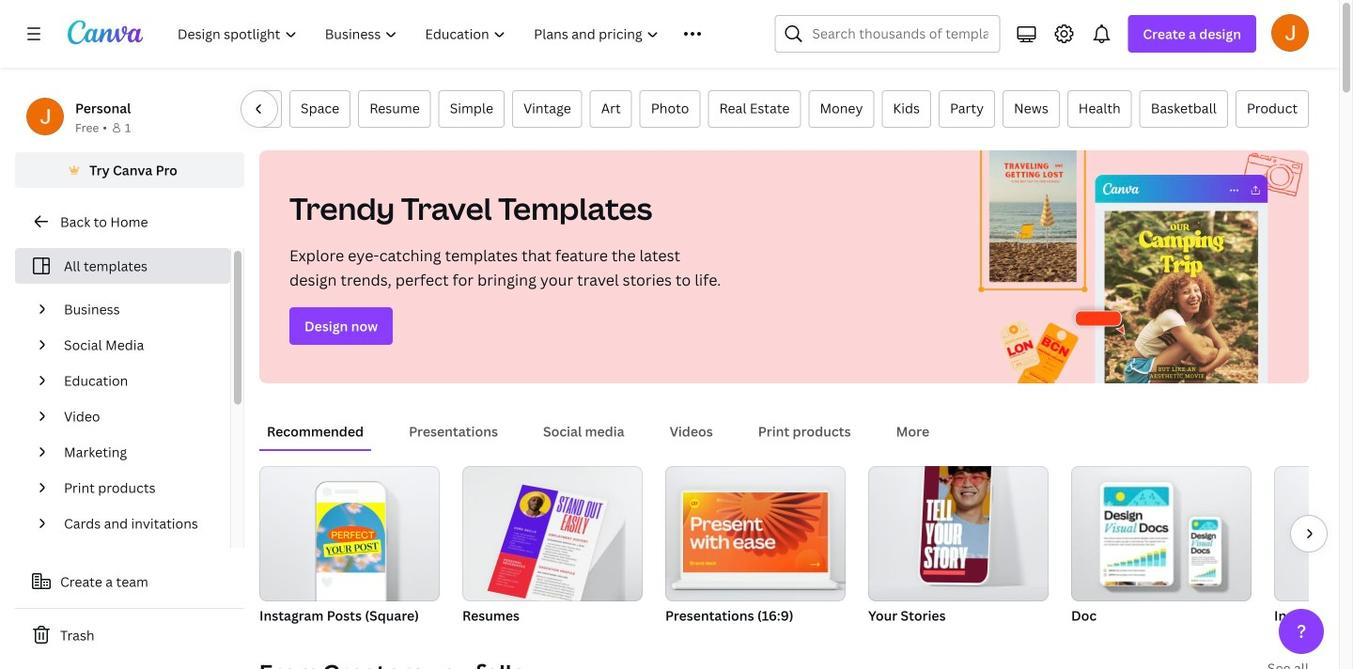 Task type: vqa. For each thing, say whether or not it's contained in the screenshot.
the topmost process
no



Task type: describe. For each thing, give the bounding box(es) containing it.
trendy travel templates image
[[960, 150, 1309, 383]]



Task type: locate. For each thing, give the bounding box(es) containing it.
None search field
[[775, 15, 1000, 53]]

resume image
[[462, 466, 643, 602], [488, 485, 608, 610]]

instagram story image
[[1275, 466, 1354, 602]]

doc image
[[1072, 466, 1252, 602], [1072, 466, 1252, 602]]

jeremy miller image
[[1272, 14, 1309, 51]]

Search search field
[[812, 16, 988, 52]]

presentation (16:9) image
[[665, 466, 846, 602], [683, 493, 828, 572]]

top level navigation element
[[165, 15, 730, 53], [165, 15, 730, 53]]

your story image
[[920, 455, 992, 583], [869, 466, 1049, 602]]

instagram post (square) image
[[259, 466, 440, 602], [317, 503, 385, 573]]



